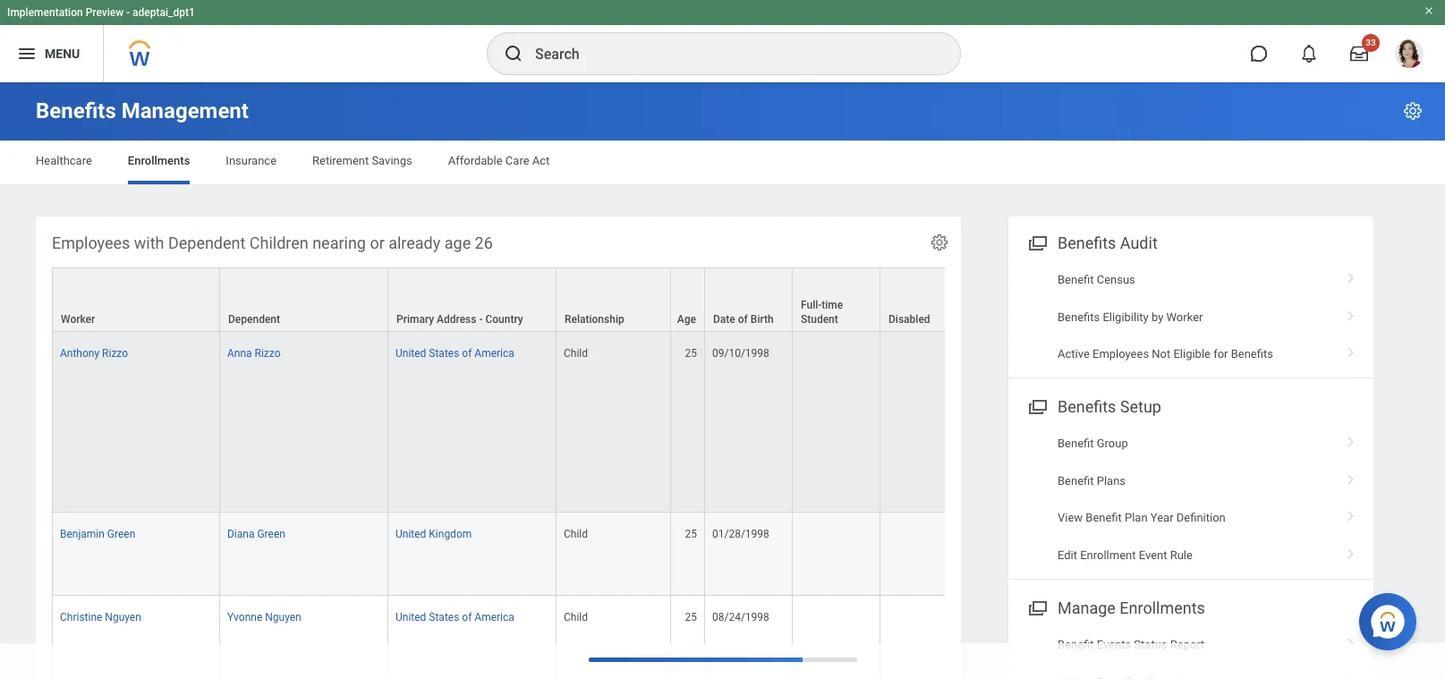 Task type: vqa. For each thing, say whether or not it's contained in the screenshot.
top United
yes



Task type: describe. For each thing, give the bounding box(es) containing it.
nguyen for yvonne nguyen
[[265, 611, 301, 624]]

primary address - country
[[396, 313, 523, 326]]

configure employees with dependent children nearing or already age 26 image
[[930, 233, 949, 252]]

benefit for benefits audit
[[1058, 273, 1094, 286]]

benefits setup
[[1058, 398, 1162, 416]]

affordable
[[448, 154, 503, 167]]

menu group image for benefits setup
[[1025, 394, 1049, 418]]

united states of america for anna rizzo
[[396, 347, 514, 360]]

adeptai_dpt1
[[133, 6, 195, 19]]

benefits eligibility by worker
[[1058, 310, 1203, 324]]

benefit inside 'link'
[[1058, 474, 1094, 488]]

benefit left the plan
[[1086, 511, 1122, 525]]

benefit census link
[[1009, 261, 1374, 298]]

disabled button
[[881, 269, 958, 331]]

benefits eligibility by worker link
[[1009, 298, 1374, 336]]

chevron right image for view benefit plan year definition
[[1340, 505, 1363, 523]]

anthony rizzo link
[[60, 344, 128, 360]]

benefit events status report
[[1058, 638, 1205, 652]]

anna rizzo
[[227, 347, 281, 360]]

savings
[[372, 154, 412, 167]]

benefits for benefits eligibility by worker
[[1058, 310, 1100, 324]]

events
[[1097, 638, 1131, 652]]

rizzo for anthony rizzo
[[102, 347, 128, 360]]

rule
[[1170, 548, 1193, 562]]

configure this page image
[[1402, 100, 1424, 122]]

united kingdom
[[396, 528, 472, 540]]

search image
[[503, 43, 524, 64]]

chevron right image for active employees not eligible for benefits
[[1340, 341, 1363, 359]]

full-time student
[[801, 299, 843, 326]]

view benefit plan year definition
[[1058, 511, 1226, 525]]

benefit plans link
[[1009, 463, 1374, 500]]

united for green
[[396, 528, 426, 540]]

diana green link
[[227, 524, 285, 540]]

child element for united kingdom
[[564, 524, 588, 540]]

benjamin green
[[60, 528, 135, 540]]

benefits management main content
[[0, 82, 1445, 679]]

menu group image for benefits audit
[[1025, 230, 1049, 254]]

chevron right image for edit enrollment event rule
[[1340, 542, 1363, 560]]

view benefit plan year definition link
[[1009, 500, 1374, 537]]

census
[[1097, 273, 1135, 286]]

justify image
[[16, 43, 38, 64]]

implementation preview -   adeptai_dpt1
[[7, 6, 195, 19]]

date of birth button
[[705, 269, 792, 331]]

benefits management
[[36, 98, 249, 123]]

active employees not eligible for benefits link
[[1009, 336, 1374, 373]]

disabled
[[889, 313, 930, 326]]

preview
[[86, 6, 124, 19]]

states for nguyen
[[429, 611, 459, 624]]

menu group image
[[1025, 595, 1049, 619]]

definition
[[1177, 511, 1226, 525]]

group
[[1097, 437, 1128, 451]]

retirement savings
[[312, 154, 412, 167]]

dependent button
[[220, 269, 387, 331]]

33
[[1366, 38, 1376, 47]]

child for united states of america
[[564, 347, 588, 360]]

setup
[[1120, 398, 1162, 416]]

full-
[[801, 299, 822, 312]]

affordable care act
[[448, 154, 550, 167]]

child element for united states of america
[[564, 344, 588, 360]]

plan
[[1125, 511, 1148, 525]]

active employees not eligible for benefits
[[1058, 347, 1273, 361]]

age column header
[[671, 268, 705, 333]]

row containing benjamin green
[[52, 513, 1303, 596]]

date of birth column header
[[705, 268, 793, 333]]

anna rizzo link
[[227, 344, 281, 360]]

primary address - country button
[[388, 269, 556, 331]]

diana
[[227, 528, 255, 540]]

employees with dependent children nearing or already age 26 element
[[36, 217, 1303, 679]]

25 for 09/10/1998
[[685, 347, 697, 360]]

event
[[1139, 548, 1167, 562]]

worker inside "list"
[[1167, 310, 1203, 324]]

25 for 01/28/1998
[[685, 528, 697, 540]]

25 for 08/24/1998
[[685, 611, 697, 624]]

benefit group
[[1058, 437, 1128, 451]]

benefit census
[[1058, 273, 1135, 286]]

for
[[1214, 347, 1228, 361]]

date
[[713, 313, 735, 326]]

united for nguyen
[[396, 611, 426, 624]]

active
[[1058, 347, 1090, 361]]

09/10/1998
[[712, 347, 769, 360]]

retirement
[[312, 154, 369, 167]]

0 horizontal spatial enrollments
[[128, 154, 190, 167]]

26
[[475, 234, 493, 252]]

full-time student button
[[793, 269, 880, 331]]

by
[[1152, 310, 1164, 324]]

america for yvonne nguyen
[[475, 611, 514, 624]]

age
[[445, 234, 471, 252]]

of inside popup button
[[738, 313, 748, 326]]

yvonne nguyen link
[[227, 608, 301, 624]]

united states of america for yvonne nguyen
[[396, 611, 514, 624]]

christine nguyen link
[[60, 608, 141, 624]]

country
[[485, 313, 523, 326]]

diana green
[[227, 528, 285, 540]]

primary address - country column header
[[388, 268, 557, 333]]

0 vertical spatial dependent
[[168, 234, 246, 252]]

not
[[1152, 347, 1171, 361]]

benefit for manage enrollments
[[1058, 638, 1094, 652]]

primary
[[396, 313, 434, 326]]

america for anna rizzo
[[475, 347, 514, 360]]

benefit events status report list
[[1009, 627, 1374, 679]]

of for 09/10/1998
[[462, 347, 472, 360]]



Task type: locate. For each thing, give the bounding box(es) containing it.
1 horizontal spatial worker
[[1167, 310, 1203, 324]]

plans
[[1097, 474, 1126, 488]]

4 row from the top
[[52, 596, 1303, 679]]

chevron right image for benefit census
[[1340, 267, 1363, 285]]

healthcare
[[36, 154, 92, 167]]

of right date
[[738, 313, 748, 326]]

row
[[52, 268, 1303, 333], [52, 332, 1303, 513], [52, 513, 1303, 596], [52, 596, 1303, 679]]

- left country
[[479, 313, 483, 326]]

united states of america link for yvonne nguyen
[[396, 608, 514, 624]]

1 vertical spatial states
[[429, 611, 459, 624]]

benefit left plans
[[1058, 474, 1094, 488]]

united states of america down kingdom
[[396, 611, 514, 624]]

green for benjamin green
[[107, 528, 135, 540]]

2 vertical spatial 25
[[685, 611, 697, 624]]

benefits up the active
[[1058, 310, 1100, 324]]

nguyen right yvonne
[[265, 611, 301, 624]]

benjamin
[[60, 528, 105, 540]]

chevron right image for benefits eligibility by worker
[[1340, 304, 1363, 322]]

manage
[[1058, 599, 1116, 618]]

report
[[1170, 638, 1205, 652]]

united states of america link down kingdom
[[396, 608, 514, 624]]

already
[[389, 234, 441, 252]]

benefit inside list
[[1058, 638, 1094, 652]]

benefits up benefit census
[[1058, 234, 1116, 252]]

2 vertical spatial chevron right image
[[1340, 632, 1363, 650]]

audit
[[1120, 234, 1158, 252]]

chevron right image inside benefit census link
[[1340, 267, 1363, 285]]

chevron right image for benefit plans
[[1340, 468, 1363, 486]]

08/24/1998
[[712, 611, 769, 624]]

1 vertical spatial united states of america link
[[396, 608, 514, 624]]

- inside popup button
[[479, 313, 483, 326]]

1 vertical spatial employees
[[1093, 347, 1149, 361]]

green
[[107, 528, 135, 540], [257, 528, 285, 540]]

- right preview
[[126, 6, 130, 19]]

2 row from the top
[[52, 332, 1303, 513]]

management
[[121, 98, 249, 123]]

menu group image left benefits setup
[[1025, 394, 1049, 418]]

or
[[370, 234, 385, 252]]

chevron right image for benefit group
[[1340, 431, 1363, 449]]

1 united states of america link from the top
[[396, 344, 514, 360]]

united
[[396, 347, 426, 360], [396, 528, 426, 540], [396, 611, 426, 624]]

01/28/1998
[[712, 528, 769, 540]]

1 vertical spatial united states of america
[[396, 611, 514, 624]]

1 vertical spatial list
[[1009, 425, 1374, 574]]

0 vertical spatial united
[[396, 347, 426, 360]]

1 row from the top
[[52, 268, 1303, 333]]

1 vertical spatial 25
[[685, 528, 697, 540]]

1 rizzo from the left
[[102, 347, 128, 360]]

0 vertical spatial employees
[[52, 234, 130, 252]]

dependent
[[168, 234, 246, 252], [228, 313, 280, 326]]

green right diana
[[257, 528, 285, 540]]

chevron right image inside edit enrollment event rule link
[[1340, 542, 1363, 560]]

united kingdom link
[[396, 524, 472, 540]]

of down kingdom
[[462, 611, 472, 624]]

worker button
[[53, 269, 219, 331]]

0 vertical spatial states
[[429, 347, 459, 360]]

tab list inside benefits management main content
[[18, 141, 1427, 184]]

0 vertical spatial child
[[564, 347, 588, 360]]

chevron right image inside benefit events status report list
[[1340, 669, 1363, 679]]

0 vertical spatial -
[[126, 6, 130, 19]]

25 left 08/24/1998
[[685, 611, 697, 624]]

25 left 01/28/1998
[[685, 528, 697, 540]]

chevron right image inside benefit group link
[[1340, 431, 1363, 449]]

chevron right image
[[1340, 304, 1363, 322], [1340, 505, 1363, 523], [1340, 632, 1363, 650]]

green for diana green
[[257, 528, 285, 540]]

1 list from the top
[[1009, 261, 1374, 373]]

0 vertical spatial 25
[[685, 347, 697, 360]]

2 united from the top
[[396, 528, 426, 540]]

0 vertical spatial enrollments
[[128, 154, 190, 167]]

25 down age
[[685, 347, 697, 360]]

chevron right image
[[1340, 267, 1363, 285], [1340, 341, 1363, 359], [1340, 431, 1363, 449], [1340, 468, 1363, 486], [1340, 542, 1363, 560], [1340, 669, 1363, 679]]

row containing anthony rizzo
[[52, 332, 1303, 513]]

1 vertical spatial chevron right image
[[1340, 505, 1363, 523]]

care
[[505, 154, 529, 167]]

dependent up the anna rizzo link
[[228, 313, 280, 326]]

benefits up benefit group
[[1058, 398, 1116, 416]]

dependent right with
[[168, 234, 246, 252]]

yvonne nguyen
[[227, 611, 301, 624]]

benjamin green link
[[60, 524, 135, 540]]

0 vertical spatial child element
[[564, 344, 588, 360]]

rizzo right anna
[[255, 347, 281, 360]]

notifications large image
[[1300, 45, 1318, 63]]

cell
[[793, 332, 881, 513], [881, 332, 959, 513], [793, 513, 881, 596], [881, 513, 959, 596], [793, 596, 881, 679], [881, 596, 959, 679]]

- for preview
[[126, 6, 130, 19]]

2 green from the left
[[257, 528, 285, 540]]

time
[[822, 299, 843, 312]]

tab list
[[18, 141, 1427, 184]]

benefits for benefits audit
[[1058, 234, 1116, 252]]

christine nguyen
[[60, 611, 141, 624]]

benefit
[[1058, 273, 1094, 286], [1058, 437, 1094, 451], [1058, 474, 1094, 488], [1086, 511, 1122, 525], [1058, 638, 1094, 652]]

united states of america link
[[396, 344, 514, 360], [396, 608, 514, 624]]

list containing benefit census
[[1009, 261, 1374, 373]]

menu button
[[0, 25, 103, 82]]

of
[[738, 313, 748, 326], [462, 347, 472, 360], [462, 611, 472, 624]]

benefit for benefits setup
[[1058, 437, 1094, 451]]

3 row from the top
[[52, 513, 1303, 596]]

4 chevron right image from the top
[[1340, 468, 1363, 486]]

edit enrollment event rule link
[[1009, 537, 1374, 574]]

menu group image
[[1025, 230, 1049, 254], [1025, 394, 1049, 418]]

child for united kingdom
[[564, 528, 588, 540]]

yvonne
[[227, 611, 262, 624]]

1 america from the top
[[475, 347, 514, 360]]

chevron right image inside benefit plans 'link'
[[1340, 468, 1363, 486]]

1 vertical spatial child
[[564, 528, 588, 540]]

1 vertical spatial america
[[475, 611, 514, 624]]

chevron right image inside active employees not eligible for benefits link
[[1340, 341, 1363, 359]]

year
[[1151, 511, 1174, 525]]

address
[[437, 313, 477, 326]]

chevron right image inside benefit events status report link
[[1340, 632, 1363, 650]]

child element
[[564, 344, 588, 360], [564, 524, 588, 540], [564, 608, 588, 624]]

employees with dependent children nearing or already age 26
[[52, 234, 493, 252]]

list containing benefit group
[[1009, 425, 1374, 574]]

3 25 from the top
[[685, 611, 697, 624]]

benefits up healthcare
[[36, 98, 116, 123]]

worker inside popup button
[[61, 313, 95, 326]]

2 united states of america link from the top
[[396, 608, 514, 624]]

worker
[[1167, 310, 1203, 324], [61, 313, 95, 326]]

children
[[250, 234, 309, 252]]

with
[[134, 234, 164, 252]]

1 menu group image from the top
[[1025, 230, 1049, 254]]

2 rizzo from the left
[[255, 347, 281, 360]]

1 horizontal spatial -
[[479, 313, 483, 326]]

worker up anthony
[[61, 313, 95, 326]]

worker right the by
[[1167, 310, 1203, 324]]

benefit left group on the bottom of page
[[1058, 437, 1094, 451]]

tab list containing healthcare
[[18, 141, 1427, 184]]

0 horizontal spatial worker
[[61, 313, 95, 326]]

1 horizontal spatial green
[[257, 528, 285, 540]]

chevron right image for benefit events status report
[[1340, 632, 1363, 650]]

1 vertical spatial -
[[479, 313, 483, 326]]

2 25 from the top
[[685, 528, 697, 540]]

1 vertical spatial child element
[[564, 524, 588, 540]]

kingdom
[[429, 528, 472, 540]]

edit enrollment event rule
[[1058, 548, 1193, 562]]

green right the benjamin
[[107, 528, 135, 540]]

benefit group link
[[1009, 425, 1374, 463]]

list
[[1009, 261, 1374, 373], [1009, 425, 1374, 574]]

relationship button
[[557, 269, 670, 331]]

0 horizontal spatial employees
[[52, 234, 130, 252]]

25
[[685, 347, 697, 360], [685, 528, 697, 540], [685, 611, 697, 624]]

3 united from the top
[[396, 611, 426, 624]]

benefits right for at the right bottom of the page
[[1231, 347, 1273, 361]]

age
[[677, 313, 696, 326]]

rizzo
[[102, 347, 128, 360], [255, 347, 281, 360]]

-
[[126, 6, 130, 19], [479, 313, 483, 326]]

nguyen for christine nguyen
[[105, 611, 141, 624]]

implementation
[[7, 6, 83, 19]]

united states of america link for anna rizzo
[[396, 344, 514, 360]]

2 united states of america from the top
[[396, 611, 514, 624]]

united down primary
[[396, 347, 426, 360]]

chevron right image inside benefits eligibility by worker link
[[1340, 304, 1363, 322]]

rizzo right anthony
[[102, 347, 128, 360]]

2 list from the top
[[1009, 425, 1374, 574]]

birth
[[751, 313, 774, 326]]

united states of america
[[396, 347, 514, 360], [396, 611, 514, 624]]

5 chevron right image from the top
[[1340, 542, 1363, 560]]

1 vertical spatial united
[[396, 528, 426, 540]]

0 vertical spatial menu group image
[[1025, 230, 1049, 254]]

relationship column header
[[557, 268, 671, 333]]

edit
[[1058, 548, 1077, 562]]

united states of america down address
[[396, 347, 514, 360]]

profile logan mcneil image
[[1395, 39, 1424, 72]]

benefits audit
[[1058, 234, 1158, 252]]

2 menu group image from the top
[[1025, 394, 1049, 418]]

2 vertical spatial united
[[396, 611, 426, 624]]

dependent column header
[[220, 268, 388, 333]]

employees left with
[[52, 234, 130, 252]]

benefits
[[36, 98, 116, 123], [1058, 234, 1116, 252], [1058, 310, 1100, 324], [1231, 347, 1273, 361], [1058, 398, 1116, 416]]

1 horizontal spatial rizzo
[[255, 347, 281, 360]]

anthony
[[60, 347, 99, 360]]

benefit plans
[[1058, 474, 1126, 488]]

enrollments down benefits management
[[128, 154, 190, 167]]

0 horizontal spatial green
[[107, 528, 135, 540]]

menu group image left the benefits audit
[[1025, 230, 1049, 254]]

Search Workday  search field
[[535, 34, 924, 73]]

states down address
[[429, 347, 459, 360]]

2 chevron right image from the top
[[1340, 341, 1363, 359]]

united for rizzo
[[396, 347, 426, 360]]

eligible
[[1174, 347, 1211, 361]]

states for rizzo
[[429, 347, 459, 360]]

3 child from the top
[[564, 611, 588, 624]]

1 child element from the top
[[564, 344, 588, 360]]

united states of america link down address
[[396, 344, 514, 360]]

student
[[801, 313, 838, 326]]

1 united from the top
[[396, 347, 426, 360]]

united inside 'link'
[[396, 528, 426, 540]]

1 nguyen from the left
[[105, 611, 141, 624]]

anthony rizzo
[[60, 347, 128, 360]]

2 america from the top
[[475, 611, 514, 624]]

chevron right image inside view benefit plan year definition link
[[1340, 505, 1363, 523]]

1 horizontal spatial employees
[[1093, 347, 1149, 361]]

1 vertical spatial of
[[462, 347, 472, 360]]

rizzo for anna rizzo
[[255, 347, 281, 360]]

2 child element from the top
[[564, 524, 588, 540]]

0 vertical spatial united states of america
[[396, 347, 514, 360]]

- for address
[[479, 313, 483, 326]]

0 vertical spatial united states of america link
[[396, 344, 514, 360]]

view
[[1058, 511, 1083, 525]]

2 vertical spatial of
[[462, 611, 472, 624]]

close environment banner image
[[1424, 5, 1435, 16]]

row containing full-time student
[[52, 268, 1303, 333]]

1 vertical spatial enrollments
[[1120, 599, 1205, 618]]

employees inside "list"
[[1093, 347, 1149, 361]]

benefits for benefits management
[[36, 98, 116, 123]]

list for benefits audit
[[1009, 261, 1374, 373]]

anna
[[227, 347, 252, 360]]

christine
[[60, 611, 102, 624]]

age button
[[671, 269, 704, 331]]

list for benefits setup
[[1009, 425, 1374, 574]]

1 states from the top
[[429, 347, 459, 360]]

nguyen
[[105, 611, 141, 624], [265, 611, 301, 624]]

states down kingdom
[[429, 611, 459, 624]]

2 vertical spatial child
[[564, 611, 588, 624]]

2 vertical spatial child element
[[564, 608, 588, 624]]

- inside menu banner
[[126, 6, 130, 19]]

nguyen right christine
[[105, 611, 141, 624]]

6 chevron right image from the top
[[1340, 669, 1363, 679]]

enrollment
[[1080, 548, 1136, 562]]

row containing christine nguyen
[[52, 596, 1303, 679]]

manage enrollments
[[1058, 599, 1205, 618]]

3 child element from the top
[[564, 608, 588, 624]]

1 vertical spatial dependent
[[228, 313, 280, 326]]

2 chevron right image from the top
[[1340, 505, 1363, 523]]

2 child from the top
[[564, 528, 588, 540]]

enrollments up "status"
[[1120, 599, 1205, 618]]

3 chevron right image from the top
[[1340, 632, 1363, 650]]

benefit left the census
[[1058, 273, 1094, 286]]

benefit left events
[[1058, 638, 1094, 652]]

1 vertical spatial menu group image
[[1025, 394, 1049, 418]]

benefit events status report link
[[1009, 627, 1374, 664]]

0 vertical spatial america
[[475, 347, 514, 360]]

1 chevron right image from the top
[[1340, 267, 1363, 285]]

nearing
[[312, 234, 366, 252]]

2 states from the top
[[429, 611, 459, 624]]

1 green from the left
[[107, 528, 135, 540]]

united down united kingdom on the bottom left of page
[[396, 611, 426, 624]]

1 horizontal spatial enrollments
[[1120, 599, 1205, 618]]

eligibility
[[1103, 310, 1149, 324]]

of down primary address - country
[[462, 347, 472, 360]]

1 united states of america from the top
[[396, 347, 514, 360]]

1 chevron right image from the top
[[1340, 304, 1363, 322]]

dependent inside "popup button"
[[228, 313, 280, 326]]

0 horizontal spatial rizzo
[[102, 347, 128, 360]]

0 vertical spatial of
[[738, 313, 748, 326]]

benefits for benefits setup
[[1058, 398, 1116, 416]]

insurance
[[226, 154, 277, 167]]

0 horizontal spatial -
[[126, 6, 130, 19]]

date of birth
[[713, 313, 774, 326]]

of for 08/24/1998
[[462, 611, 472, 624]]

menu
[[45, 46, 80, 61]]

1 25 from the top
[[685, 347, 697, 360]]

employees down eligibility at the top
[[1093, 347, 1149, 361]]

0 vertical spatial list
[[1009, 261, 1374, 373]]

3 chevron right image from the top
[[1340, 431, 1363, 449]]

2 nguyen from the left
[[265, 611, 301, 624]]

worker column header
[[52, 268, 220, 333]]

relationship
[[565, 313, 624, 326]]

0 vertical spatial chevron right image
[[1340, 304, 1363, 322]]

1 child from the top
[[564, 347, 588, 360]]

full-time student column header
[[793, 268, 881, 333]]

united left kingdom
[[396, 528, 426, 540]]

33 button
[[1340, 34, 1380, 73]]

0 horizontal spatial nguyen
[[105, 611, 141, 624]]

act
[[532, 154, 550, 167]]

1 horizontal spatial nguyen
[[265, 611, 301, 624]]

menu banner
[[0, 0, 1445, 82]]

inbox large image
[[1350, 45, 1368, 63]]



